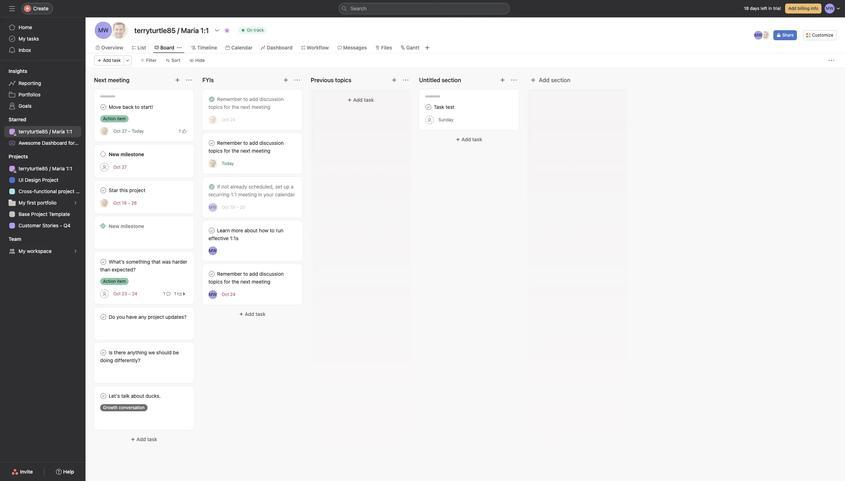 Task type: describe. For each thing, give the bounding box(es) containing it.
1 horizontal spatial more actions image
[[829, 58, 834, 63]]

insights button
[[0, 68, 27, 75]]

workflow
[[307, 45, 329, 51]]

tab actions image
[[177, 46, 181, 50]]

maria inside projects element
[[52, 166, 65, 172]]

starred element
[[0, 113, 104, 150]]

cross-
[[19, 189, 34, 195]]

insights element
[[0, 65, 86, 113]]

24 for tt
[[230, 117, 235, 123]]

19 for fyis
[[230, 205, 235, 210]]

global element
[[0, 17, 86, 60]]

calendar
[[275, 192, 295, 198]]

base project template
[[19, 211, 70, 217]]

see details, my workspace image
[[73, 249, 78, 254]]

portfolio
[[37, 200, 57, 206]]

today button
[[222, 161, 234, 166]]

let's
[[109, 393, 120, 400]]

to inside the learn more about how to run effective 1:1s
[[270, 228, 274, 234]]

completed checkbox for let's talk about ducks.
[[99, 392, 108, 401]]

search button
[[338, 3, 509, 14]]

add task image for fyis
[[283, 77, 289, 83]]

customer
[[19, 223, 41, 229]]

team
[[9, 236, 21, 242]]

0 vertical spatial today
[[132, 129, 144, 134]]

1 item from the top
[[117, 116, 126, 122]]

design
[[25, 177, 41, 183]]

awesome
[[19, 140, 41, 146]]

cross-functional project plan link
[[4, 186, 85, 197]]

if
[[217, 184, 220, 190]]

2 the from the top
[[232, 148, 239, 154]]

hide
[[195, 58, 205, 63]]

files link
[[375, 44, 392, 52]]

1 vertical spatial today
[[222, 161, 234, 166]]

customize button
[[803, 30, 836, 40]]

– for 24
[[128, 292, 131, 297]]

reporting
[[19, 80, 41, 86]]

about for talk
[[131, 393, 144, 400]]

list
[[138, 45, 146, 51]]

2 completed milestone checkbox from the top
[[100, 223, 106, 229]]

1 vertical spatial project
[[42, 177, 58, 183]]

2 mw button from the top
[[208, 247, 217, 256]]

q4
[[63, 223, 70, 229]]

new milestone for completed milestone image
[[109, 223, 144, 230]]

than
[[100, 267, 110, 273]]

mw for 2nd mw button from the top
[[209, 248, 217, 254]]

18
[[744, 6, 749, 11]]

add section button
[[527, 74, 573, 87]]

on
[[247, 27, 252, 33]]

/ inside starred 'element'
[[49, 129, 51, 135]]

my workspace link
[[4, 246, 81, 257]]

timeline
[[197, 45, 217, 51]]

1 next from the top
[[240, 104, 250, 110]]

mw button for if not already scheduled, set up a recurring 1:1 meeting in your calendar
[[208, 203, 217, 212]]

back
[[123, 104, 134, 110]]

already
[[230, 184, 247, 190]]

filter button
[[137, 56, 160, 66]]

my tasks link
[[4, 33, 81, 45]]

learn more about how to run effective 1:1s
[[208, 228, 283, 242]]

0 horizontal spatial 1
[[163, 291, 165, 297]]

oct 24 button for mw
[[222, 292, 235, 298]]

customize
[[812, 32, 833, 38]]

doing
[[100, 358, 113, 364]]

anything
[[127, 350, 147, 356]]

23
[[122, 292, 127, 297]]

messages link
[[337, 44, 367, 52]]

ui design project
[[19, 177, 58, 183]]

1:1 for 2nd terryturtle85 / maria 1:1 link from the bottom of the page
[[66, 129, 72, 135]]

/ inside projects element
[[49, 166, 51, 172]]

oct 19 – 20
[[222, 205, 245, 210]]

my first portfolio link
[[4, 197, 81, 209]]

2 horizontal spatial project
[[148, 314, 164, 320]]

add inside button
[[788, 6, 796, 11]]

we
[[148, 350, 155, 356]]

completed checkbox for what's something that was harder than expected?
[[99, 258, 108, 267]]

reporting link
[[4, 78, 81, 89]]

add task image
[[500, 77, 505, 83]]

team button
[[0, 236, 21, 243]]

-
[[60, 223, 62, 229]]

plan
[[76, 189, 85, 195]]

1 add from the top
[[249, 96, 258, 102]]

1 the from the top
[[232, 104, 239, 110]]

is
[[109, 350, 113, 356]]

completed image for if not already scheduled, set up a recurring 1:1 meeting in your calendar
[[207, 183, 216, 191]]

mw for mw button related to remember to add discussion topics for the next meeting
[[209, 292, 217, 297]]

– for 20
[[236, 205, 239, 210]]

oct 19 – 26
[[113, 201, 137, 206]]

gantt
[[406, 45, 419, 51]]

completed image for learn more about how to run effective 1:1s
[[207, 227, 216, 235]]

portfolios link
[[4, 89, 81, 101]]

files
[[381, 45, 392, 51]]

dashboard inside dashboard link
[[267, 45, 292, 51]]

add tab image
[[424, 45, 430, 51]]

3 add from the top
[[249, 271, 258, 277]]

sort button
[[163, 56, 183, 66]]

oct 27 – today
[[113, 129, 144, 134]]

topics for today button
[[208, 148, 223, 154]]

terryturtle85 for 2nd terryturtle85 / maria 1:1 link from the bottom of the page
[[19, 129, 48, 135]]

2 horizontal spatial 1
[[179, 128, 181, 134]]

not
[[221, 184, 229, 190]]

filter
[[146, 58, 157, 63]]

template
[[49, 211, 70, 217]]

board
[[160, 45, 174, 51]]

updates?
[[165, 314, 187, 320]]

task
[[434, 104, 444, 110]]

more section actions image for previous topics
[[403, 77, 408, 83]]

sunday
[[438, 117, 453, 123]]

do you have any project updates?
[[109, 314, 187, 320]]

project inside starred 'element'
[[88, 140, 104, 146]]

2 vertical spatial project
[[31, 211, 47, 217]]

new for completed milestone icon
[[109, 151, 119, 158]]

projects element
[[0, 150, 86, 233]]

terryturtle85 / maria 1:1 for 2nd terryturtle85 / maria 1:1 link from the bottom of the page
[[19, 129, 72, 135]]

my for my workspace
[[19, 248, 25, 254]]

growth conversation
[[103, 406, 145, 411]]

create button
[[21, 3, 53, 14]]

2 next from the top
[[240, 148, 250, 154]]

dashboard link
[[261, 44, 292, 52]]

1 horizontal spatial in
[[768, 6, 772, 11]]

share button
[[773, 30, 797, 40]]

something
[[126, 259, 150, 265]]

2 remember to add discussion topics for the next meeting from the top
[[208, 140, 284, 154]]

learn
[[217, 228, 230, 234]]

my for my first portfolio
[[19, 200, 25, 206]]

2 discussion from the top
[[259, 140, 284, 146]]

1 completed milestone checkbox from the top
[[100, 151, 106, 157]]

1 discussion from the top
[[259, 96, 284, 102]]

share
[[782, 32, 794, 38]]

be
[[173, 350, 179, 356]]

overview link
[[96, 44, 123, 52]]

meeting inside if not already scheduled, set up a recurring 1:1 meeting in your calendar
[[238, 192, 257, 198]]

ui design project link
[[4, 175, 81, 186]]

see details, my first portfolio image
[[73, 201, 78, 205]]

inbox
[[19, 47, 31, 53]]

in inside if not already scheduled, set up a recurring 1:1 meeting in your calendar
[[258, 192, 262, 198]]

more section actions image for untitled section
[[511, 77, 517, 83]]

27 for oct 27 – today
[[122, 129, 127, 134]]

home link
[[4, 22, 81, 33]]

a
[[291, 184, 293, 190]]



Task type: vqa. For each thing, say whether or not it's contained in the screenshot.
topmost 1 COMMENT ICON
no



Task type: locate. For each thing, give the bounding box(es) containing it.
workspace
[[27, 248, 52, 254]]

– for 26
[[128, 201, 130, 206]]

3 the from the top
[[232, 279, 239, 285]]

more section actions image
[[294, 77, 300, 83]]

my down team
[[19, 248, 25, 254]]

1 horizontal spatial more section actions image
[[403, 77, 408, 83]]

terryturtle85 / maria 1:1 inside starred 'element'
[[19, 129, 72, 135]]

project down my first portfolio
[[31, 211, 47, 217]]

2 my from the top
[[19, 200, 25, 206]]

18 days left in trial
[[744, 6, 781, 11]]

3 discussion from the top
[[259, 271, 284, 277]]

terryturtle85 for first terryturtle85 / maria 1:1 link from the bottom
[[19, 166, 48, 172]]

Completed milestone checkbox
[[100, 151, 106, 157], [100, 223, 106, 229]]

for
[[224, 104, 230, 110], [68, 140, 75, 146], [224, 148, 230, 154], [224, 279, 230, 285]]

what's something that was harder than expected?
[[100, 259, 187, 273]]

1 vertical spatial topics
[[208, 148, 223, 154]]

0 vertical spatial dashboard
[[267, 45, 292, 51]]

add task image down sort
[[175, 77, 180, 83]]

dashboard
[[267, 45, 292, 51], [42, 140, 67, 146]]

1 horizontal spatial 1
[[174, 291, 176, 297]]

1 terryturtle85 from the top
[[19, 129, 48, 135]]

2 item from the top
[[117, 279, 126, 284]]

0 horizontal spatial project
[[58, 189, 74, 195]]

scheduled,
[[248, 184, 274, 190]]

show options image
[[214, 27, 220, 33]]

milestone
[[121, 151, 144, 158], [121, 223, 144, 230]]

project for this
[[129, 187, 145, 194]]

1:1
[[66, 129, 72, 135], [66, 166, 72, 172], [231, 192, 237, 198]]

project up cross-functional project plan
[[42, 177, 58, 183]]

add task image for next meeting
[[175, 77, 180, 83]]

1 vertical spatial oct 24 button
[[222, 292, 235, 298]]

1 button
[[177, 128, 188, 135], [162, 291, 172, 298], [172, 291, 188, 298]]

2 maria from the top
[[52, 166, 65, 172]]

1 vertical spatial action item
[[103, 279, 126, 284]]

1 oct 24 from the top
[[222, 117, 235, 123]]

1 action from the top
[[103, 116, 116, 122]]

customer stories - q4
[[19, 223, 70, 229]]

dashboard down on track dropdown button
[[267, 45, 292, 51]]

2 vertical spatial discussion
[[259, 271, 284, 277]]

1 27 from the top
[[122, 129, 127, 134]]

0 horizontal spatial add task image
[[175, 77, 180, 83]]

0 vertical spatial add
[[249, 96, 258, 102]]

expected?
[[112, 267, 136, 273]]

oct 24 for mw
[[222, 292, 235, 298]]

3 my from the top
[[19, 248, 25, 254]]

goals
[[19, 103, 32, 109]]

task
[[112, 58, 121, 63], [364, 97, 374, 103], [472, 137, 482, 143], [256, 311, 266, 318], [147, 437, 157, 443]]

mw for if not already scheduled, set up a recurring 1:1 meeting in your calendar mw button
[[209, 205, 217, 210]]

1 mw button from the top
[[208, 203, 217, 212]]

about for more
[[244, 228, 258, 234]]

0 vertical spatial topics
[[208, 104, 223, 110]]

completed checkbox for star this project
[[99, 186, 108, 195]]

project left plan
[[58, 189, 74, 195]]

completed image left if
[[207, 183, 216, 191]]

2 vertical spatial remember
[[217, 271, 242, 277]]

untitled section
[[419, 77, 461, 83]]

terryturtle85 / maria 1:1 link up the awesome
[[4, 126, 81, 138]]

ducks.
[[145, 393, 161, 400]]

2 action item from the top
[[103, 279, 126, 284]]

1:1 down 'already'
[[231, 192, 237, 198]]

1 milestone from the top
[[121, 151, 144, 158]]

more section actions image
[[186, 77, 192, 83], [403, 77, 408, 83], [511, 77, 517, 83]]

2 add task image from the left
[[283, 77, 289, 83]]

2 vertical spatial topics
[[208, 279, 223, 285]]

1 my from the top
[[19, 36, 25, 42]]

19 left the 20
[[230, 205, 235, 210]]

1 terryturtle85 / maria 1:1 link from the top
[[4, 126, 81, 138]]

tasks
[[27, 36, 39, 42]]

star this project
[[109, 187, 145, 194]]

0 vertical spatial remember to add discussion topics for the next meeting
[[208, 96, 284, 110]]

more section actions image for next meeting
[[186, 77, 192, 83]]

my
[[19, 36, 25, 42], [19, 200, 25, 206], [19, 248, 25, 254]]

goals link
[[4, 101, 81, 112]]

add section
[[539, 77, 570, 83]]

terryturtle85 up the design
[[19, 166, 48, 172]]

2 horizontal spatial add task image
[[391, 77, 397, 83]]

terryturtle85 inside starred 'element'
[[19, 129, 48, 135]]

2 terryturtle85 / maria 1:1 link from the top
[[4, 163, 81, 175]]

the
[[232, 104, 239, 110], [232, 148, 239, 154], [232, 279, 239, 285]]

project for functional
[[58, 189, 74, 195]]

0 horizontal spatial about
[[131, 393, 144, 400]]

2 vertical spatial add
[[249, 271, 258, 277]]

0 vertical spatial new milestone
[[109, 151, 144, 158]]

topics
[[208, 104, 223, 110], [208, 148, 223, 154], [208, 279, 223, 285]]

27
[[122, 129, 127, 134], [122, 165, 127, 170]]

1 vertical spatial 27
[[122, 165, 127, 170]]

1 vertical spatial oct 24
[[222, 292, 235, 298]]

1 vertical spatial completed milestone checkbox
[[100, 223, 106, 229]]

1 vertical spatial action
[[103, 279, 116, 284]]

3 add task image from the left
[[391, 77, 397, 83]]

let's talk about ducks.
[[109, 393, 161, 400]]

1:1s
[[230, 236, 238, 242]]

3 topics from the top
[[208, 279, 223, 285]]

terryturtle85 inside projects element
[[19, 166, 48, 172]]

oct 23 – 24
[[113, 292, 137, 297]]

1:1 inside projects element
[[66, 166, 72, 172]]

add
[[788, 6, 796, 11], [103, 58, 111, 63], [539, 77, 550, 83], [353, 97, 363, 103], [461, 137, 471, 143], [245, 311, 254, 318], [136, 437, 146, 443]]

0 vertical spatial mw button
[[208, 203, 217, 212]]

1 vertical spatial the
[[232, 148, 239, 154]]

my inside teams 'element'
[[19, 248, 25, 254]]

0 vertical spatial milestone
[[121, 151, 144, 158]]

1 vertical spatial item
[[117, 279, 126, 284]]

– left the 20
[[236, 205, 239, 210]]

that
[[151, 259, 161, 265]]

add task image for previous topics
[[391, 77, 397, 83]]

1 terryturtle85 / maria 1:1 from the top
[[19, 129, 72, 135]]

2 milestone from the top
[[121, 223, 144, 230]]

in
[[768, 6, 772, 11], [258, 192, 262, 198]]

about
[[244, 228, 258, 234], [131, 393, 144, 400]]

calendar link
[[226, 44, 252, 52]]

more actions image
[[829, 58, 834, 63], [125, 58, 130, 63]]

next meeting
[[94, 77, 129, 83]]

search list box
[[338, 3, 509, 14]]

3 mw button from the top
[[208, 291, 217, 299]]

1 maria from the top
[[52, 129, 65, 135]]

/ up ui design project link
[[49, 166, 51, 172]]

item down the move
[[117, 116, 126, 122]]

completed image
[[99, 103, 108, 112], [207, 183, 216, 191], [99, 186, 108, 195], [207, 227, 216, 235]]

conversation
[[119, 406, 145, 411]]

terryturtle85 / maria 1:1 for first terryturtle85 / maria 1:1 link from the bottom
[[19, 166, 72, 172]]

1 vertical spatial add
[[249, 140, 258, 146]]

0 vertical spatial item
[[117, 116, 126, 122]]

add task image
[[175, 77, 180, 83], [283, 77, 289, 83], [391, 77, 397, 83]]

2 vertical spatial 1:1
[[231, 192, 237, 198]]

milestone down 26
[[121, 223, 144, 230]]

left
[[761, 6, 767, 11]]

action item down the move
[[103, 116, 126, 122]]

1 vertical spatial dashboard
[[42, 140, 67, 146]]

add task button
[[94, 56, 124, 66], [315, 94, 406, 107], [419, 133, 519, 146], [202, 308, 302, 321], [94, 434, 194, 447]]

more section actions image right add task icon
[[511, 77, 517, 83]]

1 vertical spatial new
[[109, 151, 119, 158]]

oct 24 for tt
[[222, 117, 235, 123]]

action item down the than
[[103, 279, 126, 284]]

functional
[[34, 189, 57, 195]]

1 vertical spatial terryturtle85 / maria 1:1 link
[[4, 163, 81, 175]]

first
[[27, 200, 36, 206]]

0 horizontal spatial in
[[258, 192, 262, 198]]

2 terryturtle85 from the top
[[19, 166, 48, 172]]

Completed checkbox
[[207, 95, 216, 104], [424, 103, 433, 112], [207, 139, 216, 148], [207, 183, 216, 191], [207, 227, 216, 235], [99, 313, 108, 322], [99, 349, 108, 357]]

0 vertical spatial 1:1
[[66, 129, 72, 135]]

mw button
[[208, 203, 217, 212], [208, 247, 217, 256], [208, 291, 217, 299]]

milestone for completed milestone image
[[121, 223, 144, 230]]

1 vertical spatial 1:1
[[66, 166, 72, 172]]

insights
[[9, 68, 27, 74]]

1 vertical spatial remember to add discussion topics for the next meeting
[[208, 140, 284, 154]]

2 vertical spatial mw button
[[208, 291, 217, 299]]

talk
[[121, 393, 130, 400]]

/ up awesome dashboard for new project link
[[49, 129, 51, 135]]

2 vertical spatial new
[[109, 223, 119, 230]]

1 horizontal spatial about
[[244, 228, 258, 234]]

3 next from the top
[[240, 279, 250, 285]]

completed image
[[207, 95, 216, 104], [424, 103, 433, 112], [207, 139, 216, 148], [99, 258, 108, 267], [207, 270, 216, 279], [99, 313, 108, 322], [99, 349, 108, 357], [99, 392, 108, 401]]

project up 26
[[129, 187, 145, 194]]

differently?
[[114, 358, 140, 364]]

awesome dashboard for new project
[[19, 140, 104, 146]]

2 more section actions image from the left
[[403, 77, 408, 83]]

new inside awesome dashboard for new project link
[[76, 140, 86, 146]]

completed milestone image
[[100, 223, 106, 229]]

2 remember from the top
[[217, 140, 242, 146]]

completed milestone image
[[100, 151, 106, 157]]

about inside the learn more about how to run effective 1:1s
[[244, 228, 258, 234]]

0 vertical spatial my
[[19, 36, 25, 42]]

invite
[[20, 469, 33, 475]]

1 horizontal spatial add task image
[[283, 77, 289, 83]]

new milestone up oct 27
[[109, 151, 144, 158]]

add task image left more section actions image
[[283, 77, 289, 83]]

1 topics from the top
[[208, 104, 223, 110]]

0 vertical spatial the
[[232, 104, 239, 110]]

0 vertical spatial remember
[[217, 96, 242, 102]]

dashboard inside awesome dashboard for new project link
[[42, 140, 67, 146]]

24 for mw
[[230, 292, 235, 298]]

2 / from the top
[[49, 166, 51, 172]]

completed checkbox for remember to add discussion topics for the next meeting
[[207, 270, 216, 279]]

0 vertical spatial action
[[103, 116, 116, 122]]

my left first
[[19, 200, 25, 206]]

2 new milestone from the top
[[109, 223, 144, 230]]

– for today
[[128, 129, 131, 134]]

1 add task image from the left
[[175, 77, 180, 83]]

0 horizontal spatial 19
[[122, 201, 127, 206]]

None text field
[[133, 24, 211, 37]]

1:1 up awesome dashboard for new project
[[66, 129, 72, 135]]

gantt link
[[401, 44, 419, 52]]

more actions image down customize
[[829, 58, 834, 63]]

3 more section actions image from the left
[[511, 77, 517, 83]]

topics for oct 24 button related to tt
[[208, 104, 223, 110]]

0 vertical spatial terryturtle85
[[19, 129, 48, 135]]

workflow link
[[301, 44, 329, 52]]

more section actions image down gantt "link"
[[403, 77, 408, 83]]

help button
[[51, 466, 79, 479]]

1 remember from the top
[[217, 96, 242, 102]]

0 vertical spatial next
[[240, 104, 250, 110]]

1 more section actions image from the left
[[186, 77, 192, 83]]

tt button
[[208, 116, 217, 124], [100, 127, 109, 136], [208, 159, 217, 168], [100, 199, 109, 208]]

1 vertical spatial next
[[240, 148, 250, 154]]

0 vertical spatial terryturtle85 / maria 1:1
[[19, 129, 72, 135]]

27 up this
[[122, 165, 127, 170]]

completed image for star this project
[[99, 186, 108, 195]]

1 vertical spatial terryturtle85
[[19, 166, 48, 172]]

test
[[446, 104, 454, 110]]

new for completed milestone image
[[109, 223, 119, 230]]

1 horizontal spatial project
[[129, 187, 145, 194]]

item down expected?
[[117, 279, 126, 284]]

27 down back
[[122, 129, 127, 134]]

milestone up oct 27
[[121, 151, 144, 158]]

in down scheduled,
[[258, 192, 262, 198]]

action down the than
[[103, 279, 116, 284]]

0 vertical spatial new
[[76, 140, 86, 146]]

dashboard right the awesome
[[42, 140, 67, 146]]

2 terryturtle85 / maria 1:1 from the top
[[19, 166, 72, 172]]

maria up awesome dashboard for new project
[[52, 129, 65, 135]]

home
[[19, 24, 32, 30]]

0 vertical spatial action item
[[103, 116, 126, 122]]

1:1 inside if not already scheduled, set up a recurring 1:1 meeting in your calendar
[[231, 192, 237, 198]]

1 new milestone from the top
[[109, 151, 144, 158]]

0 vertical spatial completed milestone checkbox
[[100, 151, 106, 157]]

1:1 down awesome dashboard for new project
[[66, 166, 72, 172]]

0 vertical spatial /
[[49, 129, 51, 135]]

– down back
[[128, 129, 131, 134]]

0 vertical spatial terryturtle85 / maria 1:1 link
[[4, 126, 81, 138]]

today down move back to start!
[[132, 129, 144, 134]]

1 vertical spatial in
[[258, 192, 262, 198]]

starred
[[9, 117, 26, 123]]

2 vertical spatial remember to add discussion topics for the next meeting
[[208, 271, 284, 285]]

terryturtle85 / maria 1:1 up ui design project link
[[19, 166, 72, 172]]

my inside projects element
[[19, 200, 25, 206]]

days
[[750, 6, 759, 11]]

2 action from the top
[[103, 279, 116, 284]]

action down the move
[[103, 116, 116, 122]]

completed image left star
[[99, 186, 108, 195]]

0 horizontal spatial more section actions image
[[186, 77, 192, 83]]

19 left 26
[[122, 201, 127, 206]]

0 vertical spatial about
[[244, 228, 258, 234]]

oct 24 button
[[222, 117, 235, 123], [222, 292, 235, 298]]

terryturtle85 / maria 1:1
[[19, 129, 72, 135], [19, 166, 72, 172]]

1 vertical spatial new milestone
[[109, 223, 144, 230]]

1 vertical spatial discussion
[[259, 140, 284, 146]]

1 oct 24 button from the top
[[222, 117, 235, 123]]

oct
[[222, 117, 229, 123], [113, 129, 121, 134], [113, 165, 121, 170], [113, 201, 121, 206], [222, 205, 229, 210], [113, 292, 121, 297], [222, 292, 229, 298]]

2 vertical spatial the
[[232, 279, 239, 285]]

action item
[[103, 116, 126, 122], [103, 279, 126, 284]]

1 horizontal spatial today
[[222, 161, 234, 166]]

1 vertical spatial remember
[[217, 140, 242, 146]]

more section actions image left fyis
[[186, 77, 192, 83]]

terryturtle85 / maria 1:1 link up ui design project
[[4, 163, 81, 175]]

completed checkbox for move back to start!
[[99, 103, 108, 112]]

2 oct 24 button from the top
[[222, 292, 235, 298]]

0 vertical spatial 27
[[122, 129, 127, 134]]

about right talk
[[131, 393, 144, 400]]

item
[[117, 116, 126, 122], [117, 279, 126, 284]]

recurring
[[208, 192, 229, 198]]

portfolios
[[19, 92, 41, 98]]

0 vertical spatial oct 24
[[222, 117, 235, 123]]

1 vertical spatial milestone
[[121, 223, 144, 230]]

terryturtle85 / maria 1:1 up awesome dashboard for new project link
[[19, 129, 72, 135]]

my for my tasks
[[19, 36, 25, 42]]

0 vertical spatial project
[[88, 140, 104, 146]]

set
[[275, 184, 282, 190]]

add billing info button
[[785, 4, 822, 14]]

list link
[[132, 44, 146, 52]]

what's
[[109, 259, 125, 265]]

– left 26
[[128, 201, 130, 206]]

/
[[49, 129, 51, 135], [49, 166, 51, 172]]

2 27 from the top
[[122, 165, 127, 170]]

oct 24 button for tt
[[222, 117, 235, 123]]

about left how
[[244, 228, 258, 234]]

new milestone for completed milestone icon
[[109, 151, 144, 158]]

3 remember to add discussion topics for the next meeting from the top
[[208, 271, 284, 285]]

1 vertical spatial terryturtle85 / maria 1:1
[[19, 166, 72, 172]]

–
[[128, 129, 131, 134], [128, 201, 130, 206], [236, 205, 239, 210], [128, 292, 131, 297]]

project up completed milestone icon
[[88, 140, 104, 146]]

1 action item from the top
[[103, 116, 126, 122]]

0 vertical spatial maria
[[52, 129, 65, 135]]

2 add from the top
[[249, 140, 258, 146]]

trial
[[773, 6, 781, 11]]

1 vertical spatial /
[[49, 166, 51, 172]]

mw button for remember to add discussion topics for the next meeting
[[208, 291, 217, 299]]

oct 27 button
[[113, 165, 127, 170]]

this
[[119, 187, 128, 194]]

27 for oct 27
[[122, 165, 127, 170]]

0 horizontal spatial dashboard
[[42, 140, 67, 146]]

up
[[284, 184, 289, 190]]

base project template link
[[4, 209, 81, 220]]

3 remember from the top
[[217, 271, 242, 277]]

terryturtle85
[[19, 129, 48, 135], [19, 166, 48, 172]]

0 horizontal spatial more actions image
[[125, 58, 130, 63]]

topics for mw's oct 24 button
[[208, 279, 223, 285]]

my first portfolio
[[19, 200, 57, 206]]

2 vertical spatial my
[[19, 248, 25, 254]]

2 topics from the top
[[208, 148, 223, 154]]

1 horizontal spatial 19
[[230, 205, 235, 210]]

2 oct 24 from the top
[[222, 292, 235, 298]]

my inside "link"
[[19, 36, 25, 42]]

add inside button
[[539, 77, 550, 83]]

1 remember to add discussion topics for the next meeting from the top
[[208, 96, 284, 110]]

1 vertical spatial my
[[19, 200, 25, 206]]

my left tasks
[[19, 36, 25, 42]]

in right left
[[768, 6, 772, 11]]

milestone for completed milestone icon
[[121, 151, 144, 158]]

completed image left the move
[[99, 103, 108, 112]]

1 vertical spatial mw button
[[208, 247, 217, 256]]

remove from starred image
[[224, 27, 230, 33]]

today up not
[[222, 161, 234, 166]]

Completed checkbox
[[99, 103, 108, 112], [99, 186, 108, 195], [99, 258, 108, 267], [207, 270, 216, 279], [99, 392, 108, 401]]

0 vertical spatial in
[[768, 6, 772, 11]]

0 horizontal spatial today
[[132, 129, 144, 134]]

add task image down files
[[391, 77, 397, 83]]

1 horizontal spatial dashboard
[[267, 45, 292, 51]]

more actions image left filter dropdown button
[[125, 58, 130, 63]]

hide sidebar image
[[9, 6, 15, 11]]

1 / from the top
[[49, 129, 51, 135]]

harder
[[172, 259, 187, 265]]

any
[[138, 314, 146, 320]]

terryturtle85 / maria 1:1 inside projects element
[[19, 166, 72, 172]]

for inside starred 'element'
[[68, 140, 75, 146]]

sort
[[172, 58, 180, 63]]

awesome dashboard for new project link
[[4, 138, 104, 149]]

– right 23
[[128, 292, 131, 297]]

teams element
[[0, 233, 86, 259]]

project
[[88, 140, 104, 146], [42, 177, 58, 183], [31, 211, 47, 217]]

0 vertical spatial oct 24 button
[[222, 117, 235, 123]]

0 vertical spatial discussion
[[259, 96, 284, 102]]

1:1 inside starred 'element'
[[66, 129, 72, 135]]

ui
[[19, 177, 23, 183]]

1 vertical spatial about
[[131, 393, 144, 400]]

completed image for move back to start!
[[99, 103, 108, 112]]

maria inside starred 'element'
[[52, 129, 65, 135]]

maria up ui design project link
[[52, 166, 65, 172]]

new milestone down oct 19 – 26
[[109, 223, 144, 230]]

there
[[114, 350, 126, 356]]

2 horizontal spatial more section actions image
[[511, 77, 517, 83]]

terryturtle85 up the awesome
[[19, 129, 48, 135]]

project right any
[[148, 314, 164, 320]]

1:1 for first terryturtle85 / maria 1:1 link from the bottom
[[66, 166, 72, 172]]

1 vertical spatial maria
[[52, 166, 65, 172]]

19 for next meeting
[[122, 201, 127, 206]]

2 vertical spatial next
[[240, 279, 250, 285]]

completed image up effective
[[207, 227, 216, 235]]



